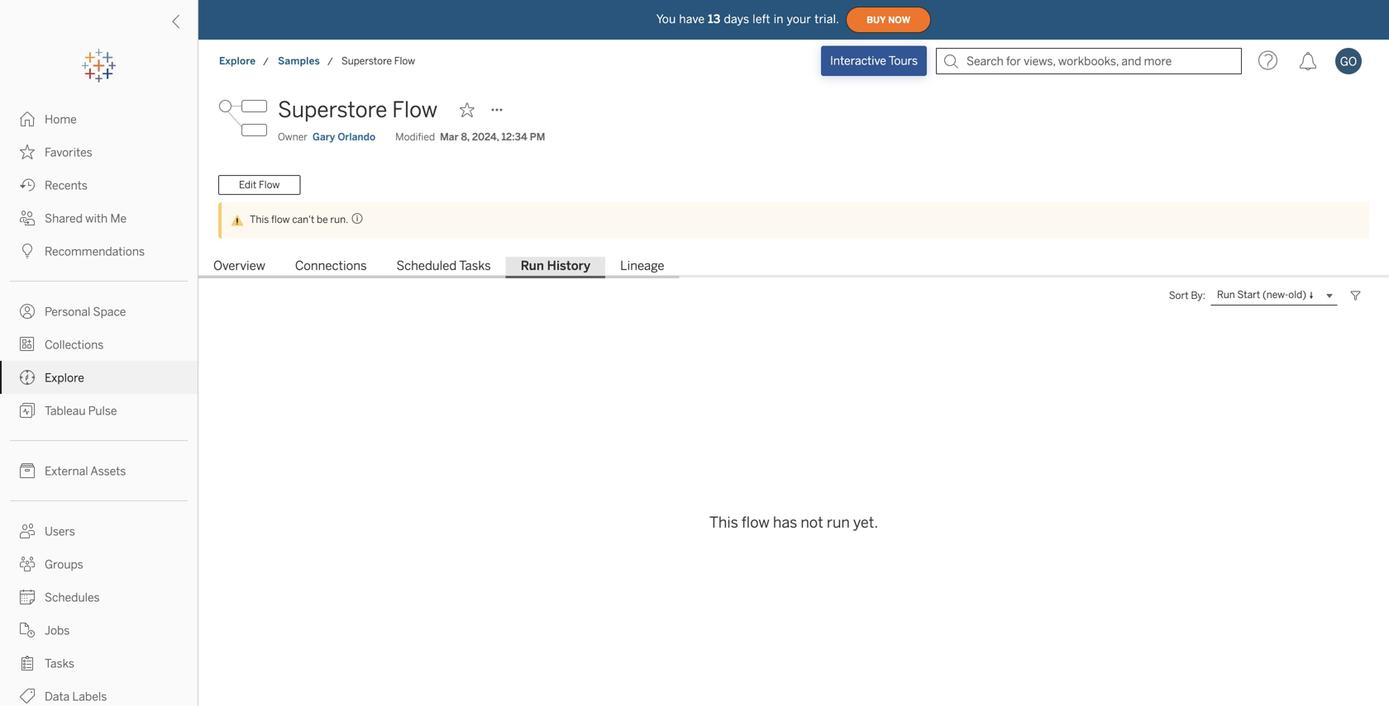 Task type: describe. For each thing, give the bounding box(es) containing it.
1 horizontal spatial explore link
[[218, 53, 256, 69]]

jobs link
[[0, 614, 198, 647]]

has
[[773, 514, 797, 532]]

samples /
[[278, 55, 333, 68]]

tasks link
[[0, 647, 198, 680]]

external assets link
[[0, 455, 198, 488]]

modified
[[395, 131, 435, 143]]

external
[[45, 465, 88, 479]]

flow inside button
[[259, 179, 280, 191]]

edit flow
[[239, 179, 280, 191]]

owner
[[278, 131, 308, 143]]

run start (new-old) button
[[1210, 286, 1338, 306]]

edit
[[239, 179, 257, 191]]

personal space
[[45, 306, 126, 319]]

be
[[317, 214, 328, 226]]

superstore flow inside "main content"
[[278, 97, 438, 123]]

space
[[93, 306, 126, 319]]

tours
[[889, 54, 918, 68]]

interactive tours
[[830, 54, 918, 68]]

you
[[656, 12, 676, 26]]

scheduled
[[396, 259, 457, 274]]

connections
[[295, 259, 367, 274]]

have
[[679, 12, 705, 26]]

now
[[888, 15, 910, 25]]

buy now button
[[846, 7, 931, 33]]

external assets
[[45, 465, 126, 479]]

start
[[1237, 289, 1260, 301]]

samples link
[[277, 53, 321, 69]]

run for run history
[[521, 259, 544, 274]]

tableau pulse
[[45, 405, 117, 418]]

flow for can't
[[271, 214, 290, 226]]

flow image
[[218, 93, 268, 143]]

/ for samples /
[[327, 56, 333, 68]]

left
[[753, 12, 770, 26]]

users link
[[0, 515, 198, 548]]

not
[[801, 514, 823, 532]]

me
[[110, 212, 127, 226]]

data
[[45, 691, 70, 704]]

old)
[[1288, 289, 1306, 301]]

this flow has not run yet.
[[709, 514, 878, 532]]

tasks inside sub-spaces tab list
[[459, 259, 491, 274]]

this for this flow can't be run.
[[250, 214, 269, 226]]

shared
[[45, 212, 83, 226]]

flow run requirements:
the flow must have at least one output step. image
[[348, 212, 363, 225]]

schedules
[[45, 592, 100, 605]]

by:
[[1191, 290, 1205, 302]]

superstore inside "main content"
[[278, 97, 387, 123]]

yet.
[[853, 514, 878, 532]]

schedules link
[[0, 581, 198, 614]]

gary orlando link
[[313, 130, 375, 145]]

mar
[[440, 131, 458, 143]]

0 vertical spatial flow
[[394, 55, 415, 67]]

with
[[85, 212, 108, 226]]

this flow can't be run.
[[250, 214, 348, 226]]

/ for explore /
[[263, 56, 269, 68]]

sort
[[1169, 290, 1189, 302]]

run for run start (new-old)
[[1217, 289, 1235, 301]]

your
[[787, 12, 811, 26]]

data labels link
[[0, 680, 198, 707]]

trial.
[[815, 12, 839, 26]]

recents link
[[0, 169, 198, 202]]

explore for explore /
[[219, 55, 256, 67]]

labels
[[72, 691, 107, 704]]



Task type: locate. For each thing, give the bounding box(es) containing it.
sub-spaces tab list
[[198, 257, 1389, 279]]

1 horizontal spatial /
[[327, 56, 333, 68]]

0 vertical spatial explore
[[219, 55, 256, 67]]

flow left can't
[[271, 214, 290, 226]]

8,
[[461, 131, 470, 143]]

home link
[[0, 103, 198, 136]]

collections link
[[0, 328, 198, 361]]

samples
[[278, 55, 320, 67]]

tasks right scheduled
[[459, 259, 491, 274]]

edit flow button
[[218, 175, 300, 195]]

0 vertical spatial explore link
[[218, 53, 256, 69]]

superstore up owner gary orlando
[[278, 97, 387, 123]]

run inside sub-spaces tab list
[[521, 259, 544, 274]]

personal space link
[[0, 295, 198, 328]]

13
[[708, 12, 721, 26]]

flow left has
[[742, 514, 770, 532]]

1 vertical spatial this
[[709, 514, 738, 532]]

0 horizontal spatial this
[[250, 214, 269, 226]]

explore for explore
[[45, 372, 84, 385]]

run inside run start (new-old) popup button
[[1217, 289, 1235, 301]]

/ inside samples /
[[327, 56, 333, 68]]

navigation panel element
[[0, 50, 198, 707]]

explore link up the pulse
[[0, 361, 198, 394]]

data labels
[[45, 691, 107, 704]]

explore up tableau in the bottom of the page
[[45, 372, 84, 385]]

1 horizontal spatial explore
[[219, 55, 256, 67]]

explore link up the flow image
[[218, 53, 256, 69]]

superstore
[[341, 55, 392, 67], [278, 97, 387, 123]]

0 vertical spatial superstore
[[341, 55, 392, 67]]

0 vertical spatial tasks
[[459, 259, 491, 274]]

groups link
[[0, 548, 198, 581]]

run start (new-old)
[[1217, 289, 1306, 301]]

interactive
[[830, 54, 886, 68]]

scheduled tasks
[[396, 259, 491, 274]]

(new-
[[1263, 289, 1288, 301]]

1 vertical spatial flow
[[392, 97, 438, 123]]

Search for views, workbooks, and more text field
[[936, 48, 1242, 74]]

run
[[827, 514, 850, 532]]

flow
[[394, 55, 415, 67], [392, 97, 438, 123], [259, 179, 280, 191]]

tableau
[[45, 405, 86, 418]]

owner gary orlando
[[278, 131, 375, 143]]

this for this flow has not run yet.
[[709, 514, 738, 532]]

/ inside explore /
[[263, 56, 269, 68]]

buy
[[867, 15, 886, 25]]

tasks inside main navigation. press the up and down arrow keys to access links. element
[[45, 658, 74, 671]]

modified mar 8, 2024, 12:34 pm
[[395, 131, 545, 143]]

shared with me
[[45, 212, 127, 226]]

home
[[45, 113, 77, 127]]

explore
[[219, 55, 256, 67], [45, 372, 84, 385]]

1 vertical spatial explore
[[45, 372, 84, 385]]

1 vertical spatial run
[[1217, 289, 1235, 301]]

2024,
[[472, 131, 499, 143]]

/
[[263, 56, 269, 68], [327, 56, 333, 68]]

1 vertical spatial explore link
[[0, 361, 198, 394]]

personal
[[45, 306, 90, 319]]

orlando
[[338, 131, 375, 143]]

overview
[[213, 259, 265, 274]]

0 vertical spatial run
[[521, 259, 544, 274]]

favorites
[[45, 146, 92, 160]]

/ right the samples link
[[327, 56, 333, 68]]

pulse
[[88, 405, 117, 418]]

this left has
[[709, 514, 738, 532]]

favorites link
[[0, 136, 198, 169]]

recents
[[45, 179, 87, 193]]

jobs
[[45, 625, 70, 638]]

1 vertical spatial flow
[[742, 514, 770, 532]]

this down the edit flow button
[[250, 214, 269, 226]]

0 vertical spatial superstore flow
[[341, 55, 415, 67]]

tableau pulse link
[[0, 394, 198, 427]]

tasks down jobs
[[45, 658, 74, 671]]

0 vertical spatial flow
[[271, 214, 290, 226]]

1 horizontal spatial tasks
[[459, 259, 491, 274]]

groups
[[45, 559, 83, 572]]

0 horizontal spatial flow
[[271, 214, 290, 226]]

explore inside explore /
[[219, 55, 256, 67]]

run history
[[521, 259, 590, 274]]

tasks
[[459, 259, 491, 274], [45, 658, 74, 671]]

buy now
[[867, 15, 910, 25]]

0 horizontal spatial /
[[263, 56, 269, 68]]

history
[[547, 259, 590, 274]]

2 / from the left
[[327, 56, 333, 68]]

recommendations
[[45, 245, 145, 259]]

/ left the samples link
[[263, 56, 269, 68]]

1 horizontal spatial this
[[709, 514, 738, 532]]

1 horizontal spatial flow
[[742, 514, 770, 532]]

superstore flow up orlando
[[278, 97, 438, 123]]

in
[[774, 12, 783, 26]]

explore /
[[219, 55, 269, 68]]

pm
[[530, 131, 545, 143]]

0 horizontal spatial run
[[521, 259, 544, 274]]

superstore flow right samples /
[[341, 55, 415, 67]]

explore inside main navigation. press the up and down arrow keys to access links. element
[[45, 372, 84, 385]]

this
[[250, 214, 269, 226], [709, 514, 738, 532]]

1 vertical spatial superstore flow
[[278, 97, 438, 123]]

you have 13 days left in your trial.
[[656, 12, 839, 26]]

1 horizontal spatial run
[[1217, 289, 1235, 301]]

shared with me link
[[0, 202, 198, 235]]

1 / from the left
[[263, 56, 269, 68]]

12:34
[[502, 131, 527, 143]]

0 vertical spatial this
[[250, 214, 269, 226]]

lineage
[[620, 259, 664, 274]]

collections
[[45, 339, 104, 352]]

1 vertical spatial tasks
[[45, 658, 74, 671]]

1 vertical spatial superstore
[[278, 97, 387, 123]]

run.
[[330, 214, 348, 226]]

0 horizontal spatial explore
[[45, 372, 84, 385]]

users
[[45, 525, 75, 539]]

run
[[521, 259, 544, 274], [1217, 289, 1235, 301]]

explore link
[[218, 53, 256, 69], [0, 361, 198, 394]]

gary
[[313, 131, 335, 143]]

superstore flow main content
[[198, 83, 1389, 707]]

superstore flow
[[341, 55, 415, 67], [278, 97, 438, 123]]

recommendations link
[[0, 235, 198, 268]]

run left "start"
[[1217, 289, 1235, 301]]

explore up the flow image
[[219, 55, 256, 67]]

run left history
[[521, 259, 544, 274]]

can't
[[292, 214, 314, 226]]

main navigation. press the up and down arrow keys to access links. element
[[0, 103, 198, 707]]

assets
[[90, 465, 126, 479]]

2 vertical spatial flow
[[259, 179, 280, 191]]

sort by:
[[1169, 290, 1205, 302]]

flow for has
[[742, 514, 770, 532]]

days
[[724, 12, 749, 26]]

0 horizontal spatial explore link
[[0, 361, 198, 394]]

flow
[[271, 214, 290, 226], [742, 514, 770, 532]]

0 horizontal spatial tasks
[[45, 658, 74, 671]]

superstore right samples /
[[341, 55, 392, 67]]



Task type: vqa. For each thing, say whether or not it's contained in the screenshot.
'Personal'
yes



